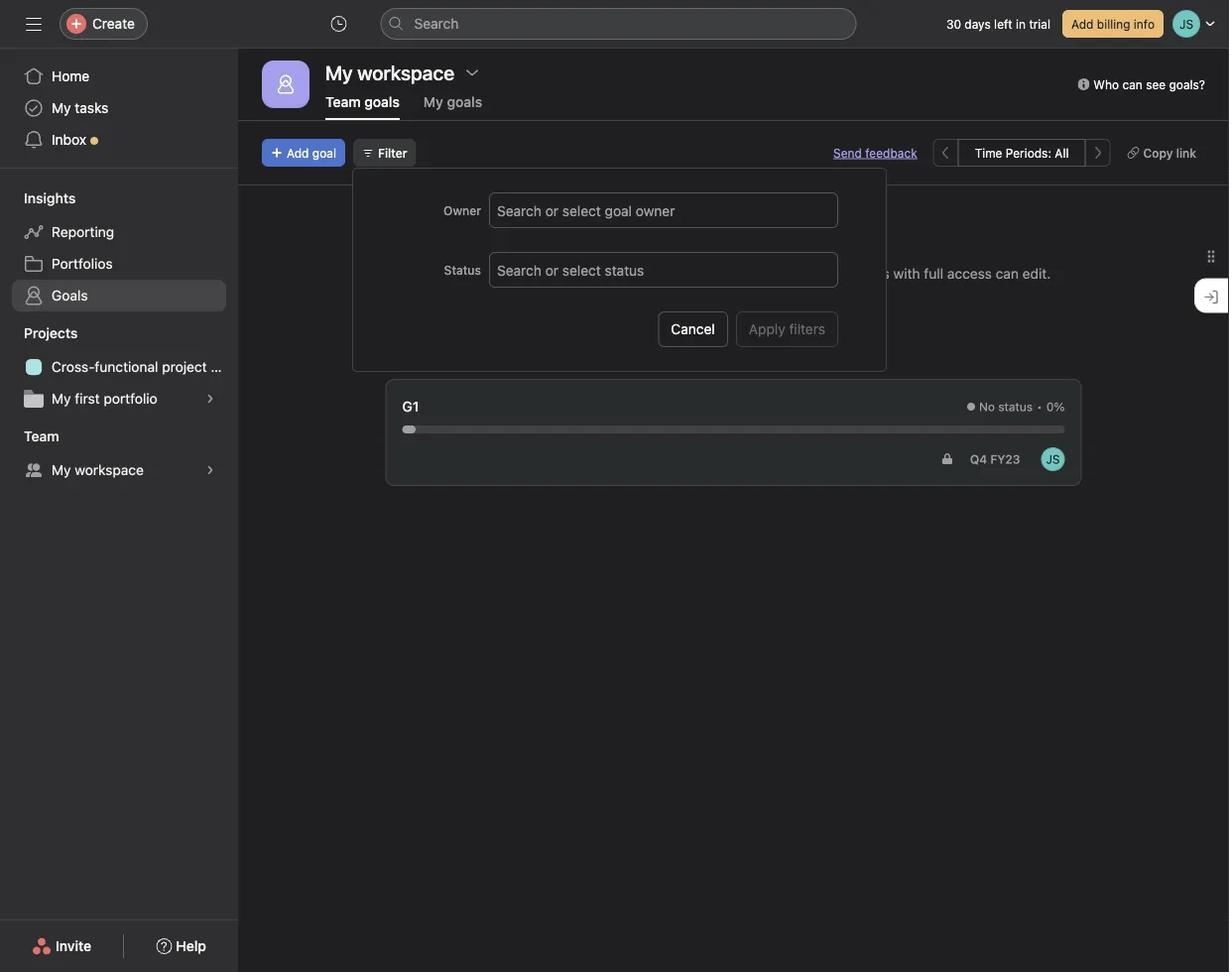 Task type: describe. For each thing, give the bounding box(es) containing it.
see details, my first portfolio image
[[204, 393, 216, 405]]

portfolio
[[104, 390, 158, 407]]

see details, my workspace image
[[204, 464, 216, 476]]

q4 fy23 button
[[961, 445, 1029, 473]]

js button
[[1041, 447, 1065, 471]]

my first portfolio
[[52, 390, 158, 407]]

team goals link
[[325, 94, 400, 120]]

home
[[52, 68, 90, 84]]

add goal button
[[262, 139, 345, 167]]

js
[[1046, 452, 1060, 466]]

cross-functional project plan
[[52, 359, 238, 375]]

search list box
[[380, 8, 857, 40]]

filter
[[378, 146, 407, 160]]

status
[[998, 400, 1033, 414]]

no status
[[979, 400, 1033, 414]]

1 your from the left
[[416, 265, 444, 282]]

inspired.
[[738, 265, 793, 282]]

add for add billing info
[[1071, 17, 1094, 31]]

time periods: all button
[[958, 139, 1086, 167]]

my workspace
[[325, 61, 454, 84]]

only
[[797, 265, 826, 282]]

send feedback link
[[833, 144, 917, 162]]

projects element
[[0, 316, 238, 419]]

add for add your company mission to align your work and stay inspired. only members with full access can edit.
[[386, 265, 412, 282]]

apply filters
[[749, 321, 825, 337]]

goals link
[[12, 280, 226, 312]]

copy link button
[[1119, 139, 1205, 167]]

periods:
[[1006, 146, 1052, 160]]

cross-
[[52, 359, 95, 375]]

Search or select goal owner text field
[[497, 198, 690, 222]]

time periods: all
[[975, 146, 1069, 160]]

my workspace
[[52, 462, 144, 478]]

teams element
[[0, 419, 238, 490]]

my for my workspace
[[52, 462, 71, 478]]

who can see goals?
[[1094, 77, 1205, 91]]

first
[[75, 390, 100, 407]]

add for add goal
[[287, 146, 309, 160]]

workspace
[[75, 462, 144, 478]]

projects
[[24, 325, 78, 341]]

goals for team goals
[[364, 94, 400, 110]]

30
[[946, 17, 961, 31]]

my for my first portfolio
[[52, 390, 71, 407]]

time
[[975, 146, 1003, 160]]

goals
[[52, 287, 88, 304]]

tasks
[[75, 100, 109, 116]]

my goals
[[424, 94, 482, 110]]

my tasks
[[52, 100, 109, 116]]

my workspace link
[[12, 454, 226, 486]]

apply
[[749, 321, 785, 337]]

inbox
[[52, 131, 86, 148]]

30 days left in trial
[[946, 17, 1051, 31]]

help
[[176, 938, 206, 954]]

cancel
[[671, 321, 715, 337]]

insights
[[24, 190, 76, 206]]

2 your from the left
[[613, 265, 642, 282]]

billing
[[1097, 17, 1131, 31]]

days
[[965, 17, 991, 31]]

owner
[[444, 203, 481, 217]]

q4
[[970, 452, 987, 466]]

help button
[[143, 929, 219, 964]]

invite
[[56, 938, 91, 954]]

projects button
[[0, 323, 78, 343]]

stay
[[708, 265, 734, 282]]

add billing info button
[[1063, 10, 1164, 38]]

team goals
[[325, 94, 400, 110]]



Task type: locate. For each thing, give the bounding box(es) containing it.
add
[[1071, 17, 1094, 31], [287, 146, 309, 160], [386, 265, 412, 282]]

g1
[[402, 398, 419, 415]]

Mission title text field
[[375, 201, 474, 247]]

copy link
[[1143, 146, 1197, 160]]

functional
[[95, 359, 158, 375]]

can left edit.
[[996, 265, 1019, 282]]

your
[[416, 265, 444, 282], [613, 265, 642, 282]]

in
[[1016, 17, 1026, 31]]

my left tasks
[[52, 100, 71, 116]]

my left the first
[[52, 390, 71, 407]]

status
[[444, 263, 481, 277]]

my for my goals
[[424, 94, 443, 110]]

2 vertical spatial add
[[386, 265, 412, 282]]

info
[[1134, 17, 1155, 31]]

0 vertical spatial can
[[1123, 77, 1143, 91]]

0 horizontal spatial add
[[287, 146, 309, 160]]

full
[[924, 265, 944, 282]]

team button
[[0, 427, 59, 446]]

can left "see"
[[1123, 77, 1143, 91]]

left
[[994, 17, 1013, 31]]

1 horizontal spatial your
[[613, 265, 642, 282]]

0 horizontal spatial team
[[24, 428, 59, 444]]

with
[[894, 265, 920, 282]]

0 horizontal spatial your
[[416, 265, 444, 282]]

hide sidebar image
[[26, 16, 42, 32]]

history image
[[331, 16, 347, 32]]

goals down show options icon
[[447, 94, 482, 110]]

my inside "teams" element
[[52, 462, 71, 478]]

goals
[[364, 94, 400, 110], [447, 94, 482, 110]]

insights button
[[0, 189, 76, 208]]

trial
[[1029, 17, 1051, 31]]

0 vertical spatial add
[[1071, 17, 1094, 31]]

insights element
[[0, 181, 238, 316]]

goals for my goals
[[447, 94, 482, 110]]

goal
[[312, 146, 336, 160]]

project
[[162, 359, 207, 375]]

home link
[[12, 61, 226, 92]]

my inside global element
[[52, 100, 71, 116]]

add billing info
[[1071, 17, 1155, 31]]

add left goal
[[287, 146, 309, 160]]

plan
[[211, 359, 238, 375]]

2 goals from the left
[[447, 94, 482, 110]]

my down team dropdown button in the top left of the page
[[52, 462, 71, 478]]

global element
[[0, 49, 238, 168]]

my first portfolio link
[[12, 383, 226, 415]]

team inside dropdown button
[[24, 428, 59, 444]]

portfolios
[[52, 255, 113, 272]]

apply filters button
[[736, 312, 838, 347]]

team for team
[[24, 428, 59, 444]]

0 horizontal spatial goals
[[364, 94, 400, 110]]

• 0%
[[1037, 400, 1065, 414]]

feedback
[[865, 146, 917, 160]]

q4 fy23
[[970, 452, 1020, 466]]

my for my tasks
[[52, 100, 71, 116]]

to
[[562, 265, 575, 282]]

add down mission title 'text field'
[[386, 265, 412, 282]]

who
[[1094, 77, 1119, 91]]

send feedback
[[833, 146, 917, 160]]

show options image
[[464, 64, 480, 80]]

access
[[947, 265, 992, 282]]

reporting link
[[12, 216, 226, 248]]

edit.
[[1023, 265, 1051, 282]]

1 horizontal spatial goals
[[447, 94, 482, 110]]

align
[[579, 265, 610, 282]]

cancel button
[[658, 312, 728, 347]]

filter button
[[353, 139, 416, 167]]

my down my workspace
[[424, 94, 443, 110]]

fy23
[[991, 452, 1020, 466]]

add your company mission to align your work and stay inspired. only members with full access can edit.
[[386, 265, 1051, 282]]

members
[[830, 265, 890, 282]]

your right align
[[613, 265, 642, 282]]

Search or select status text field
[[497, 258, 659, 282]]

1 horizontal spatial team
[[325, 94, 361, 110]]

1 horizontal spatial can
[[1123, 77, 1143, 91]]

team up goal
[[325, 94, 361, 110]]

•
[[1037, 400, 1043, 414]]

your left status on the top left of the page
[[416, 265, 444, 282]]

inbox link
[[12, 124, 226, 156]]

0 horizontal spatial can
[[996, 265, 1019, 282]]

2 horizontal spatial add
[[1071, 17, 1094, 31]]

1 vertical spatial add
[[287, 146, 309, 160]]

copy
[[1143, 146, 1173, 160]]

team
[[325, 94, 361, 110], [24, 428, 59, 444]]

my
[[424, 94, 443, 110], [52, 100, 71, 116], [52, 390, 71, 407], [52, 462, 71, 478]]

no
[[979, 400, 995, 414]]

send
[[833, 146, 862, 160]]

my inside projects element
[[52, 390, 71, 407]]

can
[[1123, 77, 1143, 91], [996, 265, 1019, 282]]

add left billing
[[1071, 17, 1094, 31]]

invite button
[[19, 929, 104, 964]]

cross-functional project plan link
[[12, 351, 238, 383]]

0%
[[1047, 400, 1065, 414]]

portfolios link
[[12, 248, 226, 280]]

mission
[[510, 265, 559, 282]]

work
[[645, 265, 676, 282]]

link
[[1176, 146, 1197, 160]]

create button
[[60, 8, 148, 40]]

1 goals from the left
[[364, 94, 400, 110]]

company
[[448, 265, 506, 282]]

team up my workspace
[[24, 428, 59, 444]]

1 horizontal spatial add
[[386, 265, 412, 282]]

see
[[1146, 77, 1166, 91]]

goals down my workspace
[[364, 94, 400, 110]]

0 vertical spatial team
[[325, 94, 361, 110]]

all
[[1055, 146, 1069, 160]]

search
[[414, 15, 459, 32]]

1 vertical spatial can
[[996, 265, 1019, 282]]

search button
[[380, 8, 857, 40]]

and
[[680, 265, 704, 282]]

add goal
[[287, 146, 336, 160]]

add inside button
[[1071, 17, 1094, 31]]

team for team goals
[[325, 94, 361, 110]]

create
[[92, 15, 135, 32]]

my goals link
[[424, 94, 482, 120]]

add inside button
[[287, 146, 309, 160]]

1 vertical spatial team
[[24, 428, 59, 444]]

my tasks link
[[12, 92, 226, 124]]



Task type: vqa. For each thing, say whether or not it's contained in the screenshot.
DAY
no



